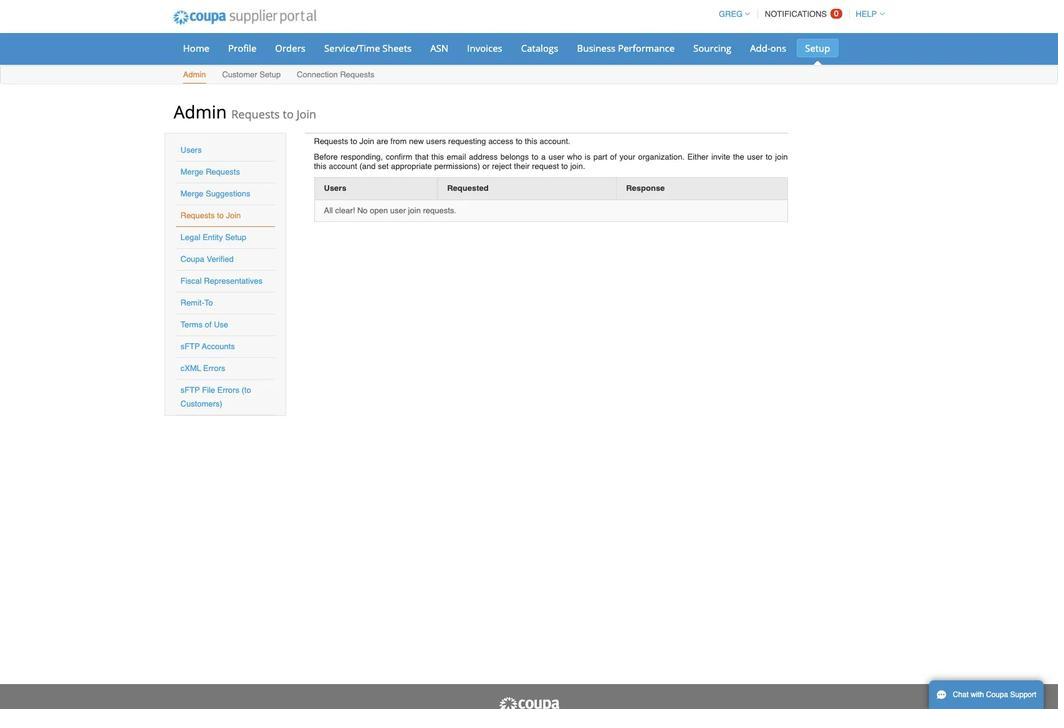 Task type: describe. For each thing, give the bounding box(es) containing it.
all clear! no open user join requests.
[[324, 206, 457, 215]]

a
[[542, 152, 546, 162]]

asn link
[[423, 39, 457, 57]]

requests inside the requests to join are from new users requesting access to this account. before responding, confirm that this email address belongs to a user who is part of your organization. either invite the user to join this account (and set appropriate permissions) or reject their request to join.
[[314, 137, 348, 146]]

of inside the requests to join are from new users requesting access to this account. before responding, confirm that this email address belongs to a user who is part of your organization. either invite the user to join this account (and set appropriate permissions) or reject their request to join.
[[611, 152, 617, 162]]

chat with coupa support button
[[930, 681, 1045, 710]]

responding,
[[341, 152, 383, 162]]

either
[[688, 152, 709, 162]]

1 horizontal spatial users
[[324, 183, 347, 193]]

performance
[[619, 42, 675, 54]]

requests for admin
[[231, 107, 280, 122]]

admin for admin
[[183, 70, 206, 79]]

representatives
[[204, 276, 263, 286]]

0 horizontal spatial user
[[390, 206, 406, 215]]

0 horizontal spatial coupa supplier portal image
[[164, 2, 325, 33]]

greg link
[[714, 9, 751, 19]]

0 horizontal spatial setup
[[225, 233, 247, 242]]

2 horizontal spatial this
[[525, 137, 538, 146]]

customer setup
[[222, 70, 281, 79]]

fiscal representatives link
[[181, 276, 263, 286]]

requests up legal
[[181, 211, 215, 220]]

verified
[[207, 255, 234, 264]]

join.
[[571, 162, 586, 171]]

accounts
[[202, 342, 235, 351]]

suggestions
[[206, 189, 251, 198]]

coupa verified link
[[181, 255, 234, 264]]

(and
[[360, 162, 376, 171]]

ons
[[771, 42, 787, 54]]

sourcing link
[[686, 39, 740, 57]]

terms of use link
[[181, 320, 228, 329]]

that
[[415, 152, 429, 162]]

all
[[324, 206, 333, 215]]

requests.
[[423, 206, 457, 215]]

reject
[[492, 162, 512, 171]]

terms
[[181, 320, 203, 329]]

entity
[[203, 233, 223, 242]]

profile link
[[220, 39, 265, 57]]

chat with coupa support
[[954, 691, 1037, 700]]

notifications 0
[[766, 9, 839, 19]]

join for requests to join
[[226, 211, 241, 220]]

support
[[1011, 691, 1037, 700]]

account
[[329, 162, 357, 171]]

home
[[183, 42, 210, 54]]

1 vertical spatial setup
[[260, 70, 281, 79]]

1 horizontal spatial this
[[432, 152, 444, 162]]

response
[[627, 183, 665, 193]]

cxml errors
[[181, 364, 225, 373]]

coupa verified
[[181, 255, 234, 264]]

invite
[[712, 152, 731, 162]]

open
[[370, 206, 388, 215]]

account.
[[540, 137, 571, 146]]

help link
[[851, 9, 885, 19]]

merge for merge suggestions
[[181, 189, 204, 198]]

new
[[409, 137, 424, 146]]

sftp file errors (to customers)
[[181, 386, 251, 409]]

1 vertical spatial join
[[408, 206, 421, 215]]

cxml errors link
[[181, 364, 225, 373]]

merge suggestions
[[181, 189, 251, 198]]

requests for merge
[[206, 167, 240, 177]]

confirm
[[386, 152, 413, 162]]

merge suggestions link
[[181, 189, 251, 198]]

who
[[568, 152, 582, 162]]

add-ons link
[[743, 39, 795, 57]]

1 horizontal spatial user
[[549, 152, 565, 162]]

appropriate
[[391, 162, 432, 171]]

service/time sheets
[[325, 42, 412, 54]]

customer
[[222, 70, 257, 79]]

0 vertical spatial setup
[[806, 42, 831, 54]]

are
[[377, 137, 389, 146]]

asn
[[431, 42, 449, 54]]

service/time
[[325, 42, 380, 54]]

terms of use
[[181, 320, 228, 329]]

file
[[202, 386, 215, 395]]

join for requests to join are from new users requesting access to this account. before responding, confirm that this email address belongs to a user who is part of your organization. either invite the user to join this account (and set appropriate permissions) or reject their request to join.
[[360, 137, 375, 146]]

legal
[[181, 233, 201, 242]]

chat
[[954, 691, 969, 700]]

catalogs link
[[513, 39, 567, 57]]



Task type: vqa. For each thing, say whether or not it's contained in the screenshot.
Representatives
yes



Task type: locate. For each thing, give the bounding box(es) containing it.
0 vertical spatial users
[[181, 145, 202, 155]]

join down connection
[[297, 107, 317, 122]]

join
[[297, 107, 317, 122], [360, 137, 375, 146], [226, 211, 241, 220]]

requests to join are from new users requesting access to this account. before responding, confirm that this email address belongs to a user who is part of your organization. either invite the user to join this account (and set appropriate permissions) or reject their request to join.
[[314, 137, 788, 171]]

1 vertical spatial coupa supplier portal image
[[498, 697, 561, 710]]

fiscal representatives
[[181, 276, 263, 286]]

sftp for sftp file errors (to customers)
[[181, 386, 200, 395]]

permissions)
[[435, 162, 481, 171]]

admin link
[[183, 67, 207, 84]]

admin
[[183, 70, 206, 79], [174, 100, 227, 124]]

0
[[835, 9, 839, 18]]

remit-
[[181, 298, 205, 308]]

to inside admin requests to join
[[283, 107, 294, 122]]

address
[[469, 152, 498, 162]]

join inside admin requests to join
[[297, 107, 317, 122]]

users down account on the top left of the page
[[324, 183, 347, 193]]

2 vertical spatial join
[[226, 211, 241, 220]]

merge
[[181, 167, 204, 177], [181, 189, 204, 198]]

join left requests.
[[408, 206, 421, 215]]

1 vertical spatial join
[[360, 137, 375, 146]]

2 vertical spatial setup
[[225, 233, 247, 242]]

join left are
[[360, 137, 375, 146]]

0 vertical spatial coupa supplier portal image
[[164, 2, 325, 33]]

customer setup link
[[222, 67, 282, 84]]

merge requests
[[181, 167, 240, 177]]

fiscal
[[181, 276, 202, 286]]

0 vertical spatial join
[[776, 152, 788, 162]]

0 vertical spatial admin
[[183, 70, 206, 79]]

request
[[532, 162, 559, 171]]

0 vertical spatial coupa
[[181, 255, 205, 264]]

navigation
[[714, 2, 885, 26]]

add-ons
[[751, 42, 787, 54]]

business performance link
[[569, 39, 683, 57]]

coupa
[[181, 255, 205, 264], [987, 691, 1009, 700]]

requests for connection
[[340, 70, 375, 79]]

sftp for sftp accounts
[[181, 342, 200, 351]]

greg
[[719, 9, 743, 19]]

user right open
[[390, 206, 406, 215]]

2 horizontal spatial setup
[[806, 42, 831, 54]]

business performance
[[578, 42, 675, 54]]

0 horizontal spatial coupa
[[181, 255, 205, 264]]

1 vertical spatial merge
[[181, 189, 204, 198]]

connection requests
[[297, 70, 375, 79]]

requests inside connection requests link
[[340, 70, 375, 79]]

join inside the requests to join are from new users requesting access to this account. before responding, confirm that this email address belongs to a user who is part of your organization. either invite the user to join this account (and set appropriate permissions) or reject their request to join.
[[360, 137, 375, 146]]

requests inside admin requests to join
[[231, 107, 280, 122]]

errors inside sftp file errors (to customers)
[[217, 386, 240, 395]]

0 horizontal spatial users
[[181, 145, 202, 155]]

with
[[972, 691, 985, 700]]

0 horizontal spatial this
[[314, 162, 327, 171]]

merge down merge requests
[[181, 189, 204, 198]]

sftp accounts link
[[181, 342, 235, 351]]

part
[[594, 152, 608, 162]]

setup
[[806, 42, 831, 54], [260, 70, 281, 79], [225, 233, 247, 242]]

0 vertical spatial errors
[[203, 364, 225, 373]]

business
[[578, 42, 616, 54]]

profile
[[228, 42, 257, 54]]

1 vertical spatial sftp
[[181, 386, 200, 395]]

1 sftp from the top
[[181, 342, 200, 351]]

requesting
[[449, 137, 486, 146]]

access
[[489, 137, 514, 146]]

1 horizontal spatial of
[[611, 152, 617, 162]]

legal entity setup
[[181, 233, 247, 242]]

1 vertical spatial users
[[324, 183, 347, 193]]

0 horizontal spatial join
[[226, 211, 241, 220]]

of right part
[[611, 152, 617, 162]]

is
[[585, 152, 591, 162]]

setup right entity
[[225, 233, 247, 242]]

coupa inside button
[[987, 691, 1009, 700]]

legal entity setup link
[[181, 233, 247, 242]]

1 vertical spatial admin
[[174, 100, 227, 124]]

1 vertical spatial errors
[[217, 386, 240, 395]]

this
[[525, 137, 538, 146], [432, 152, 444, 162], [314, 162, 327, 171]]

customers)
[[181, 399, 223, 409]]

users
[[181, 145, 202, 155], [324, 183, 347, 193]]

1 horizontal spatial join
[[776, 152, 788, 162]]

requests up before
[[314, 137, 348, 146]]

2 horizontal spatial join
[[360, 137, 375, 146]]

remit-to
[[181, 298, 213, 308]]

join inside the requests to join are from new users requesting access to this account. before responding, confirm that this email address belongs to a user who is part of your organization. either invite the user to join this account (and set appropriate permissions) or reject their request to join.
[[776, 152, 788, 162]]

connection
[[297, 70, 338, 79]]

requests to join
[[181, 211, 241, 220]]

requests to join link
[[181, 211, 241, 220]]

of
[[611, 152, 617, 162], [205, 320, 212, 329]]

0 vertical spatial join
[[297, 107, 317, 122]]

from
[[391, 137, 407, 146]]

0 vertical spatial merge
[[181, 167, 204, 177]]

0 vertical spatial of
[[611, 152, 617, 162]]

setup right customer on the left top
[[260, 70, 281, 79]]

1 horizontal spatial coupa
[[987, 691, 1009, 700]]

merge down 'users' link
[[181, 167, 204, 177]]

belongs
[[501, 152, 529, 162]]

errors down accounts
[[203, 364, 225, 373]]

notifications
[[766, 9, 828, 19]]

1 horizontal spatial coupa supplier portal image
[[498, 697, 561, 710]]

sftp accounts
[[181, 342, 235, 351]]

help
[[856, 9, 878, 19]]

user right the
[[748, 152, 764, 162]]

2 horizontal spatial user
[[748, 152, 764, 162]]

email
[[447, 152, 467, 162]]

requests down service/time
[[340, 70, 375, 79]]

1 vertical spatial coupa
[[987, 691, 1009, 700]]

0 horizontal spatial join
[[408, 206, 421, 215]]

admin for admin requests to join
[[174, 100, 227, 124]]

this left account on the top left of the page
[[314, 162, 327, 171]]

or
[[483, 162, 490, 171]]

cxml
[[181, 364, 201, 373]]

to
[[205, 298, 213, 308]]

1 horizontal spatial join
[[297, 107, 317, 122]]

orders
[[275, 42, 306, 54]]

1 merge from the top
[[181, 167, 204, 177]]

sftp up cxml
[[181, 342, 200, 351]]

catalogs
[[522, 42, 559, 54]]

user right a
[[549, 152, 565, 162]]

join
[[776, 152, 788, 162], [408, 206, 421, 215]]

requests up suggestions
[[206, 167, 240, 177]]

sftp inside sftp file errors (to customers)
[[181, 386, 200, 395]]

0 horizontal spatial of
[[205, 320, 212, 329]]

sftp up customers)
[[181, 386, 200, 395]]

before
[[314, 152, 338, 162]]

navigation containing notifications 0
[[714, 2, 885, 26]]

sftp file errors (to customers) link
[[181, 386, 251, 409]]

setup link
[[798, 39, 839, 57]]

this down the users
[[432, 152, 444, 162]]

errors left (to
[[217, 386, 240, 395]]

clear!
[[335, 206, 355, 215]]

organization.
[[639, 152, 685, 162]]

your
[[620, 152, 636, 162]]

setup down notifications 0
[[806, 42, 831, 54]]

users link
[[181, 145, 202, 155]]

this up belongs
[[525, 137, 538, 146]]

coupa right 'with' at the bottom right of the page
[[987, 691, 1009, 700]]

invoices
[[468, 42, 503, 54]]

join down suggestions
[[226, 211, 241, 220]]

merge requests link
[[181, 167, 240, 177]]

sheets
[[383, 42, 412, 54]]

0 vertical spatial sftp
[[181, 342, 200, 351]]

requests down customer setup link
[[231, 107, 280, 122]]

user
[[549, 152, 565, 162], [748, 152, 764, 162], [390, 206, 406, 215]]

requests
[[340, 70, 375, 79], [231, 107, 280, 122], [314, 137, 348, 146], [206, 167, 240, 177], [181, 211, 215, 220]]

set
[[378, 162, 389, 171]]

connection requests link
[[296, 67, 375, 84]]

join right the
[[776, 152, 788, 162]]

merge for merge requests
[[181, 167, 204, 177]]

coupa supplier portal image
[[164, 2, 325, 33], [498, 697, 561, 710]]

sftp
[[181, 342, 200, 351], [181, 386, 200, 395]]

(to
[[242, 386, 251, 395]]

users up the merge requests link
[[181, 145, 202, 155]]

2 merge from the top
[[181, 189, 204, 198]]

remit-to link
[[181, 298, 213, 308]]

2 sftp from the top
[[181, 386, 200, 395]]

of left use
[[205, 320, 212, 329]]

sourcing
[[694, 42, 732, 54]]

use
[[214, 320, 228, 329]]

1 horizontal spatial setup
[[260, 70, 281, 79]]

the
[[734, 152, 745, 162]]

admin down the admin link
[[174, 100, 227, 124]]

admin down the home
[[183, 70, 206, 79]]

1 vertical spatial of
[[205, 320, 212, 329]]

coupa up fiscal at the top left of page
[[181, 255, 205, 264]]



